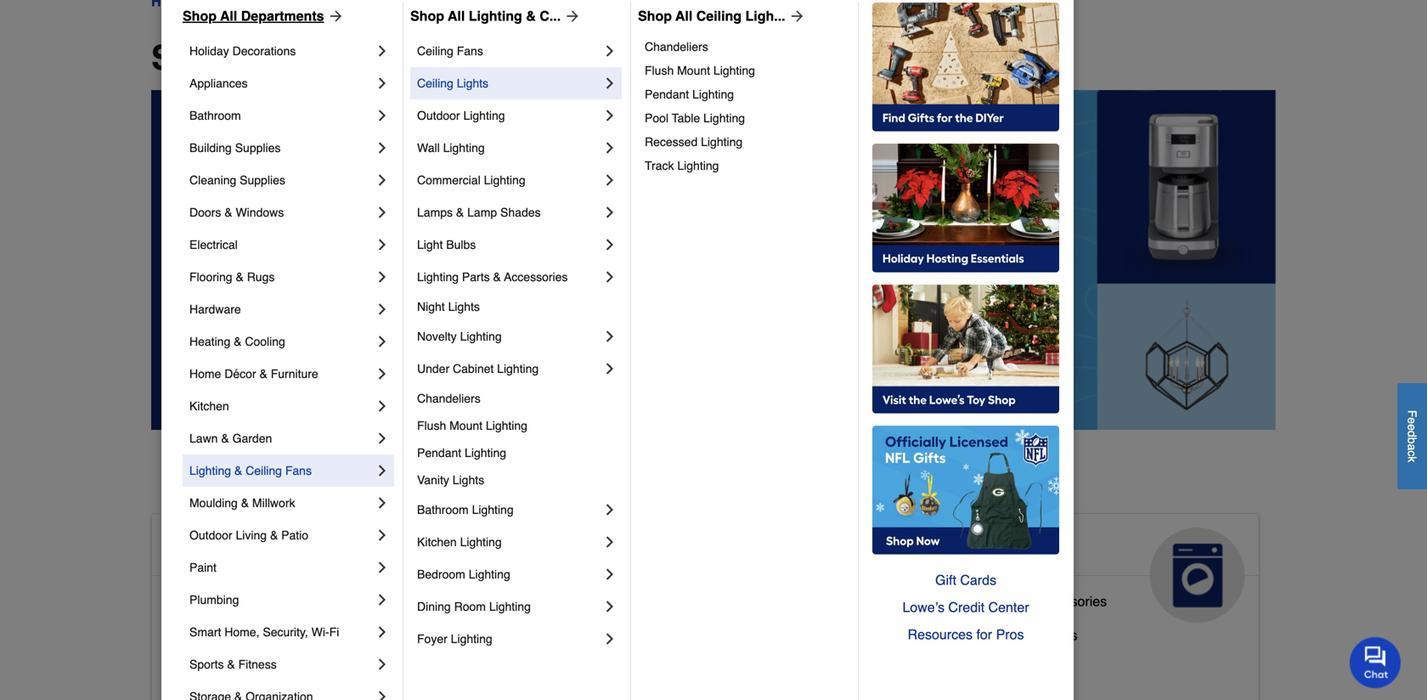 Task type: describe. For each thing, give the bounding box(es) containing it.
0 horizontal spatial bedroom
[[235, 628, 290, 643]]

shop all departments
[[151, 38, 505, 77]]

arrow right image
[[786, 8, 806, 25]]

kitchen for kitchen
[[190, 399, 229, 413]]

beverage & wine chillers link
[[923, 624, 1078, 658]]

under
[[417, 362, 450, 376]]

lowe's credit center link
[[873, 594, 1060, 621]]

ceiling inside 'link'
[[417, 44, 454, 58]]

supplies for livestock supplies
[[605, 621, 657, 637]]

sports & fitness
[[190, 658, 277, 671]]

all for departments
[[220, 8, 237, 24]]

arrow right image for shop all departments
[[324, 8, 345, 25]]

kitchen lighting
[[417, 535, 502, 549]]

livestock
[[544, 621, 601, 637]]

credit
[[949, 600, 985, 615]]

smart home, security, wi-fi link
[[190, 616, 374, 648]]

appliance parts & accessories
[[923, 594, 1108, 609]]

chevron right image for doors & windows
[[374, 204, 391, 221]]

chevron right image for building supplies
[[374, 139, 391, 156]]

recessed lighting
[[645, 135, 743, 149]]

animal & pet care image
[[772, 528, 867, 623]]

1 horizontal spatial furniture
[[674, 655, 728, 671]]

enjoy savings year-round. no matter what you're shopping for, find what you need at a great price. image
[[151, 90, 1277, 430]]

outdoor living & patio link
[[190, 519, 374, 552]]

& left millwork
[[241, 496, 249, 510]]

décor
[[225, 367, 256, 381]]

pendant for 'pendant lighting' "link" to the right
[[645, 88, 689, 101]]

cards
[[961, 572, 997, 588]]

care
[[544, 562, 597, 589]]

night lights
[[417, 300, 480, 314]]

home inside the accessible entry & home link
[[283, 662, 319, 677]]

ceiling inside "link"
[[697, 8, 742, 24]]

light bulbs
[[417, 238, 476, 252]]

heating
[[190, 335, 231, 348]]

chevron right image for smart home, security, wi-fi
[[374, 624, 391, 641]]

& right lawn
[[221, 432, 229, 445]]

cleaning supplies
[[190, 173, 285, 187]]

& right doors
[[225, 206, 233, 219]]

supplies for cleaning supplies
[[240, 173, 285, 187]]

lawn & garden
[[190, 432, 272, 445]]

chevron right image for wall lighting
[[602, 139, 619, 156]]

pendant lighting for leftmost 'pendant lighting' "link"
[[417, 446, 507, 460]]

commercial
[[417, 173, 481, 187]]

chevron right image for flooring & rugs
[[374, 269, 391, 286]]

lights for ceiling lights
[[457, 76, 489, 90]]

chevron right image for electrical
[[374, 236, 391, 253]]

fans inside ceiling fans 'link'
[[457, 44, 483, 58]]

& left rugs
[[236, 270, 244, 284]]

chevron right image for lighting parts & accessories
[[602, 269, 619, 286]]

& left lamp
[[456, 206, 464, 219]]

flooring & rugs
[[190, 270, 275, 284]]

windows
[[236, 206, 284, 219]]

0 horizontal spatial pet
[[544, 655, 565, 671]]

dining room lighting link
[[417, 591, 602, 623]]

all for lighting
[[448, 8, 465, 24]]

lowe's credit center
[[903, 600, 1030, 615]]

2 e from the top
[[1406, 424, 1420, 431]]

officially licensed n f l gifts. shop now. image
[[873, 426, 1060, 555]]

chevron right image for light bulbs
[[602, 236, 619, 253]]

home décor & furniture
[[190, 367, 318, 381]]

lamp
[[468, 206, 497, 219]]

departments for shop all departments
[[241, 8, 324, 24]]

living
[[236, 529, 267, 542]]

chevron right image for lawn & garden
[[374, 430, 391, 447]]

fi
[[329, 626, 339, 639]]

track lighting link
[[645, 154, 847, 178]]

shop all lighting & c... link
[[411, 6, 581, 26]]

paint
[[190, 561, 217, 575]]

d
[[1406, 431, 1420, 437]]

cooling
[[245, 335, 285, 348]]

lighting & ceiling fans link
[[190, 455, 374, 487]]

shop all ceiling ligh... link
[[638, 6, 806, 26]]

lighting parts & accessories link
[[417, 261, 602, 293]]

moulding
[[190, 496, 238, 510]]

doors & windows link
[[190, 196, 374, 229]]

f
[[1406, 410, 1420, 417]]

lawn & garden link
[[190, 422, 374, 455]]

light
[[417, 238, 443, 252]]

accessible home link
[[152, 514, 502, 623]]

chevron right image for outdoor lighting
[[602, 107, 619, 124]]

chevron right image for moulding & millwork
[[374, 495, 391, 512]]

supplies for building supplies
[[235, 141, 281, 155]]

accessories for appliance parts & accessories
[[1035, 594, 1108, 609]]

chevron right image for home décor & furniture
[[374, 365, 391, 382]]

ligh...
[[746, 8, 786, 24]]

departments for shop all departments
[[297, 38, 505, 77]]

accessible for accessible entry & home
[[166, 662, 231, 677]]

dining
[[417, 600, 451, 614]]

0 horizontal spatial appliances link
[[190, 67, 374, 99]]

pool table lighting
[[645, 111, 745, 125]]

ceiling lights link
[[417, 67, 602, 99]]

k
[[1406, 456, 1420, 462]]

chevron right image for cleaning supplies
[[374, 172, 391, 189]]

& left cooling
[[234, 335, 242, 348]]

holiday decorations link
[[190, 35, 374, 67]]

cleaning
[[190, 173, 236, 187]]

lawn
[[190, 432, 218, 445]]

fans inside lighting & ceiling fans link
[[285, 464, 312, 478]]

foyer lighting
[[417, 632, 493, 646]]

doors & windows
[[190, 206, 284, 219]]

chevron right image for bathroom lighting
[[602, 501, 619, 518]]

chevron right image for bedroom lighting
[[602, 566, 619, 583]]

lamps & lamp shades link
[[417, 196, 602, 229]]

1 e from the top
[[1406, 417, 1420, 424]]

accessible entry & home link
[[166, 658, 319, 692]]

chevron right image for appliances
[[374, 75, 391, 92]]

all down shop all departments link
[[245, 38, 288, 77]]

heating & cooling
[[190, 335, 285, 348]]

vanity lights
[[417, 473, 485, 487]]

chevron right image for hardware
[[374, 301, 391, 318]]

chevron right image for dining room lighting
[[602, 598, 619, 615]]

arrow right image for shop all lighting & c...
[[561, 8, 581, 25]]

& down accessible bedroom link
[[227, 658, 235, 671]]

0 vertical spatial appliances
[[190, 76, 248, 90]]

1 vertical spatial mount
[[450, 419, 483, 433]]

accessible bedroom
[[166, 628, 290, 643]]

pendant for leftmost 'pendant lighting' "link"
[[417, 446, 462, 460]]

ceiling lights
[[417, 76, 489, 90]]

0 horizontal spatial furniture
[[271, 367, 318, 381]]

bathroom for bathroom lighting
[[417, 503, 469, 517]]

chevron right image for lamps & lamp shades
[[602, 204, 619, 221]]

livestock supplies link
[[544, 617, 657, 651]]

chevron right image for ceiling lights
[[602, 75, 619, 92]]

holiday
[[190, 44, 229, 58]]

under cabinet lighting link
[[417, 353, 602, 385]]

pendant lighting for 'pendant lighting' "link" to the right
[[645, 88, 734, 101]]

shop for shop all departments
[[183, 8, 217, 24]]

recessed lighting link
[[645, 130, 847, 154]]

gift cards
[[936, 572, 997, 588]]

1 vertical spatial appliances
[[923, 535, 1050, 562]]

c...
[[540, 8, 561, 24]]

chevron right image for paint
[[374, 559, 391, 576]]

bedroom lighting
[[417, 568, 511, 581]]

holiday decorations
[[190, 44, 296, 58]]

f e e d b a c k
[[1406, 410, 1420, 462]]

accessible for accessible home
[[166, 535, 290, 562]]

wall lighting link
[[417, 132, 602, 164]]

beverage & wine chillers
[[923, 628, 1078, 643]]

security,
[[263, 626, 308, 639]]

chevron right image for heating & cooling
[[374, 333, 391, 350]]

ceiling down ceiling fans on the top of page
[[417, 76, 454, 90]]

kitchen link
[[190, 390, 374, 422]]

1 horizontal spatial chandeliers link
[[645, 35, 847, 59]]

accessible home image
[[393, 528, 488, 623]]

lighting parts & accessories
[[417, 270, 568, 284]]

1 vertical spatial appliances link
[[910, 514, 1259, 623]]

parts for appliance
[[987, 594, 1018, 609]]

chevron right image for kitchen lighting
[[602, 534, 619, 551]]

appliance parts & accessories link
[[923, 590, 1108, 624]]

chevron right image for sports & fitness
[[374, 656, 391, 673]]

sports & fitness link
[[190, 648, 374, 681]]

lights for vanity lights
[[453, 473, 485, 487]]

ceiling up millwork
[[246, 464, 282, 478]]

holiday hosting essentials. image
[[873, 144, 1060, 273]]

pool table lighting link
[[645, 106, 847, 130]]

room
[[454, 600, 486, 614]]

shop for shop all lighting & c...
[[411, 8, 444, 24]]

shop all departments link
[[183, 6, 345, 26]]

b
[[1406, 437, 1420, 444]]



Task type: vqa. For each thing, say whether or not it's contained in the screenshot.
the right Fraser
no



Task type: locate. For each thing, give the bounding box(es) containing it.
2 vertical spatial home
[[283, 662, 319, 677]]

all for ceiling
[[676, 8, 693, 24]]

bathroom down the vanity lights
[[417, 503, 469, 517]]

0 vertical spatial accessories
[[504, 270, 568, 284]]

bulbs
[[446, 238, 476, 252]]

flush up pool
[[645, 64, 674, 77]]

3 shop from the left
[[638, 8, 672, 24]]

table
[[672, 111, 700, 125]]

kitchen up lawn
[[190, 399, 229, 413]]

0 vertical spatial flush mount lighting
[[645, 64, 756, 77]]

4 accessible from the top
[[166, 662, 231, 677]]

beverage
[[923, 628, 981, 643]]

plumbing link
[[190, 584, 374, 616]]

chandeliers link
[[645, 35, 847, 59], [417, 385, 619, 412]]

1 vertical spatial lights
[[448, 300, 480, 314]]

0 horizontal spatial shop
[[183, 8, 217, 24]]

accessible down moulding
[[166, 535, 290, 562]]

chevron right image for foyer lighting
[[602, 631, 619, 648]]

cleaning supplies link
[[190, 164, 374, 196]]

track lighting
[[645, 159, 719, 173]]

pendant lighting up the table
[[645, 88, 734, 101]]

1 vertical spatial pendant
[[417, 446, 462, 460]]

commercial lighting link
[[417, 164, 602, 196]]

1 vertical spatial parts
[[987, 594, 1018, 609]]

vanity lights link
[[417, 467, 619, 494]]

0 horizontal spatial accessories
[[504, 270, 568, 284]]

chevron right image for under cabinet lighting
[[602, 360, 619, 377]]

accessible down the smart
[[166, 662, 231, 677]]

all up holiday decorations at the left top of the page
[[220, 8, 237, 24]]

outdoor up wall
[[417, 109, 460, 122]]

beds,
[[569, 655, 603, 671]]

0 vertical spatial bathroom
[[190, 109, 241, 122]]

livestock supplies
[[544, 621, 657, 637]]

1 horizontal spatial arrow right image
[[561, 8, 581, 25]]

0 horizontal spatial arrow right image
[[324, 8, 345, 25]]

all left ligh...
[[676, 8, 693, 24]]

home décor & furniture link
[[190, 358, 374, 390]]

furniture up kitchen link
[[271, 367, 318, 381]]

kitchen up bedroom lighting
[[417, 535, 457, 549]]

fans up moulding & millwork link
[[285, 464, 312, 478]]

pendant lighting link
[[645, 82, 847, 106], [417, 439, 619, 467]]

e
[[1406, 417, 1420, 424], [1406, 424, 1420, 431]]

0 vertical spatial lights
[[457, 76, 489, 90]]

all inside "link"
[[676, 8, 693, 24]]

1 vertical spatial chandeliers
[[417, 392, 481, 405]]

0 vertical spatial pendant
[[645, 88, 689, 101]]

lighting & ceiling fans
[[190, 464, 312, 478]]

accessible bedroom link
[[166, 624, 290, 658]]

1 vertical spatial departments
[[297, 38, 505, 77]]

chevron right image
[[602, 42, 619, 59], [374, 75, 391, 92], [602, 75, 619, 92], [374, 139, 391, 156], [374, 172, 391, 189], [602, 172, 619, 189], [602, 204, 619, 221], [374, 236, 391, 253], [374, 269, 391, 286], [602, 269, 619, 286], [374, 301, 391, 318], [374, 365, 391, 382], [374, 398, 391, 415], [374, 430, 391, 447], [374, 462, 391, 479], [602, 501, 619, 518], [602, 534, 619, 551], [374, 592, 391, 609], [602, 598, 619, 615], [602, 631, 619, 648], [374, 656, 391, 673], [374, 688, 391, 700]]

resources
[[908, 627, 973, 643]]

chevron right image for bathroom
[[374, 107, 391, 124]]

0 vertical spatial parts
[[462, 270, 490, 284]]

2 vertical spatial lights
[[453, 473, 485, 487]]

building supplies link
[[190, 132, 374, 164]]

resources for pros
[[908, 627, 1025, 643]]

patio
[[281, 529, 309, 542]]

accessible for accessible bedroom
[[166, 628, 231, 643]]

lights up bathroom lighting
[[453, 473, 485, 487]]

vanity
[[417, 473, 450, 487]]

pendant lighting link up recessed lighting link
[[645, 82, 847, 106]]

flush mount lighting link up vanity lights link in the left bottom of the page
[[417, 412, 619, 439]]

& left patio
[[270, 529, 278, 542]]

& right animal
[[630, 535, 648, 562]]

1 vertical spatial accessories
[[1035, 594, 1108, 609]]

night
[[417, 300, 445, 314]]

1 vertical spatial flush mount lighting
[[417, 419, 528, 433]]

furniture right houses,
[[674, 655, 728, 671]]

parts for lighting
[[462, 270, 490, 284]]

0 horizontal spatial mount
[[450, 419, 483, 433]]

1 horizontal spatial kitchen
[[417, 535, 457, 549]]

shop
[[183, 8, 217, 24], [411, 8, 444, 24], [638, 8, 672, 24]]

supplies up cleaning supplies
[[235, 141, 281, 155]]

pendant up pool
[[645, 88, 689, 101]]

rugs
[[247, 270, 275, 284]]

0 horizontal spatial appliances
[[190, 76, 248, 90]]

light bulbs link
[[417, 229, 602, 261]]

find gifts for the diyer. image
[[873, 3, 1060, 132]]

1 horizontal spatial pet
[[654, 535, 691, 562]]

0 vertical spatial fans
[[457, 44, 483, 58]]

1 horizontal spatial pendant lighting
[[645, 88, 734, 101]]

lights up the novelty lighting
[[448, 300, 480, 314]]

1 shop from the left
[[183, 8, 217, 24]]

1 horizontal spatial chandeliers
[[645, 40, 709, 54]]

flush for the bottom flush mount lighting link
[[417, 419, 446, 433]]

accessories up the night lights link
[[504, 270, 568, 284]]

departments up holiday decorations link at the left top of the page
[[241, 8, 324, 24]]

1 vertical spatial kitchen
[[417, 535, 457, 549]]

appliances image
[[1151, 528, 1246, 623]]

outdoor for outdoor lighting
[[417, 109, 460, 122]]

1 horizontal spatial mount
[[677, 64, 711, 77]]

accessible entry & home
[[166, 662, 319, 677]]

all up ceiling fans on the top of page
[[448, 8, 465, 24]]

0 horizontal spatial flush
[[417, 419, 446, 433]]

shop all departments
[[183, 8, 324, 24]]

1 horizontal spatial flush mount lighting link
[[645, 59, 847, 82]]

& up moulding & millwork
[[235, 464, 242, 478]]

millwork
[[252, 496, 295, 510]]

& right décor
[[260, 367, 268, 381]]

1 vertical spatial flush
[[417, 419, 446, 433]]

arrow right image inside shop all lighting & c... link
[[561, 8, 581, 25]]

lowe's
[[903, 600, 945, 615]]

arrow right image up shop all departments
[[324, 8, 345, 25]]

2 arrow right image from the left
[[561, 8, 581, 25]]

accessible up the smart
[[166, 594, 231, 609]]

home inside accessible home 'link'
[[297, 535, 363, 562]]

1 vertical spatial outdoor
[[190, 529, 233, 542]]

lighting
[[469, 8, 523, 24], [714, 64, 756, 77], [693, 88, 734, 101], [464, 109, 505, 122], [704, 111, 745, 125], [701, 135, 743, 149], [443, 141, 485, 155], [678, 159, 719, 173], [484, 173, 526, 187], [417, 270, 459, 284], [460, 330, 502, 343], [497, 362, 539, 376], [486, 419, 528, 433], [465, 446, 507, 460], [190, 464, 231, 478], [472, 503, 514, 517], [460, 535, 502, 549], [469, 568, 511, 581], [489, 600, 531, 614], [451, 632, 493, 646]]

1 vertical spatial pendant lighting link
[[417, 439, 619, 467]]

departments up outdoor lighting
[[297, 38, 505, 77]]

chevron right image
[[374, 42, 391, 59], [374, 107, 391, 124], [602, 107, 619, 124], [602, 139, 619, 156], [374, 204, 391, 221], [602, 236, 619, 253], [602, 328, 619, 345], [374, 333, 391, 350], [602, 360, 619, 377], [374, 495, 391, 512], [374, 527, 391, 544], [374, 559, 391, 576], [602, 566, 619, 583], [374, 624, 391, 641]]

gift cards link
[[873, 567, 1060, 594]]

pet inside the "animal & pet care"
[[654, 535, 691, 562]]

e up d
[[1406, 417, 1420, 424]]

pendant lighting link up bathroom lighting link
[[417, 439, 619, 467]]

chandeliers link down ligh...
[[645, 35, 847, 59]]

0 horizontal spatial fans
[[285, 464, 312, 478]]

bathroom up the building
[[190, 109, 241, 122]]

1 vertical spatial supplies
[[240, 173, 285, 187]]

accessible inside 'link'
[[166, 535, 290, 562]]

chandeliers link down "under cabinet lighting"
[[417, 385, 619, 412]]

0 horizontal spatial chandeliers
[[417, 392, 481, 405]]

flush
[[645, 64, 674, 77], [417, 419, 446, 433]]

arrow right image inside shop all departments link
[[324, 8, 345, 25]]

0 vertical spatial chandeliers
[[645, 40, 709, 54]]

supplies up windows
[[240, 173, 285, 187]]

pet beds, houses, & furniture
[[544, 655, 728, 671]]

0 horizontal spatial pendant
[[417, 446, 462, 460]]

2 vertical spatial bathroom
[[235, 594, 293, 609]]

fans up ceiling lights
[[457, 44, 483, 58]]

chillers
[[1033, 628, 1078, 643]]

0 vertical spatial pendant lighting
[[645, 88, 734, 101]]

2 shop from the left
[[411, 8, 444, 24]]

entry
[[235, 662, 266, 677]]

arrow right image
[[324, 8, 345, 25], [561, 8, 581, 25]]

chevron right image for kitchen
[[374, 398, 391, 415]]

parts down 'bulbs'
[[462, 270, 490, 284]]

supplies inside livestock supplies link
[[605, 621, 657, 637]]

pendant lighting up the vanity lights
[[417, 446, 507, 460]]

0 vertical spatial kitchen
[[190, 399, 229, 413]]

accessories
[[504, 270, 568, 284], [1035, 594, 1108, 609]]

flush mount lighting link up pool table lighting link
[[645, 59, 847, 82]]

1 accessible from the top
[[166, 535, 290, 562]]

0 horizontal spatial chandeliers link
[[417, 385, 619, 412]]

parts down cards
[[987, 594, 1018, 609]]

f e e d b a c k button
[[1398, 383, 1428, 489]]

mount up pool table lighting
[[677, 64, 711, 77]]

1 horizontal spatial fans
[[457, 44, 483, 58]]

shop inside "link"
[[638, 8, 672, 24]]

bathroom for bathroom
[[190, 109, 241, 122]]

0 vertical spatial flush
[[645, 64, 674, 77]]

flush mount lighting
[[645, 64, 756, 77], [417, 419, 528, 433]]

novelty
[[417, 330, 457, 343]]

appliances
[[190, 76, 248, 90], [923, 535, 1050, 562]]

& up wine
[[1022, 594, 1031, 609]]

supplies inside building supplies "link"
[[235, 141, 281, 155]]

chevron right image for commercial lighting
[[602, 172, 619, 189]]

gift
[[936, 572, 957, 588]]

novelty lighting link
[[417, 320, 602, 353]]

arrow right image up ceiling fans 'link'
[[561, 8, 581, 25]]

c
[[1406, 450, 1420, 456]]

pet beds, houses, & furniture link
[[544, 651, 728, 685]]

ceiling left ligh...
[[697, 8, 742, 24]]

home inside home décor & furniture link
[[190, 367, 221, 381]]

accessible up sports
[[166, 628, 231, 643]]

shop all ceiling ligh...
[[638, 8, 786, 24]]

1 vertical spatial flush mount lighting link
[[417, 412, 619, 439]]

ceiling fans link
[[417, 35, 602, 67]]

1 vertical spatial pet
[[544, 655, 565, 671]]

bedroom up fitness
[[235, 628, 290, 643]]

0 vertical spatial appliances link
[[190, 67, 374, 99]]

1 horizontal spatial shop
[[411, 8, 444, 24]]

recessed
[[645, 135, 698, 149]]

kitchen for kitchen lighting
[[417, 535, 457, 549]]

1 vertical spatial chandeliers link
[[417, 385, 619, 412]]

2 accessible from the top
[[166, 594, 231, 609]]

lights up outdoor lighting
[[457, 76, 489, 90]]

0 horizontal spatial kitchen
[[190, 399, 229, 413]]

& left c...
[[526, 8, 536, 24]]

0 vertical spatial supplies
[[235, 141, 281, 155]]

1 horizontal spatial appliances
[[923, 535, 1050, 562]]

pet
[[654, 535, 691, 562], [544, 655, 565, 671]]

appliances link down decorations
[[190, 67, 374, 99]]

resources for pros link
[[873, 621, 1060, 648]]

animal & pet care
[[544, 535, 691, 589]]

1 horizontal spatial appliances link
[[910, 514, 1259, 623]]

chat invite button image
[[1350, 637, 1402, 689]]

0 vertical spatial bedroom
[[417, 568, 466, 581]]

animal & pet care link
[[531, 514, 881, 623]]

supplies up houses,
[[605, 621, 657, 637]]

flooring
[[190, 270, 233, 284]]

0 horizontal spatial flush mount lighting
[[417, 419, 528, 433]]

0 horizontal spatial flush mount lighting link
[[417, 412, 619, 439]]

1 vertical spatial bedroom
[[235, 628, 290, 643]]

accessories for lighting parts & accessories
[[504, 270, 568, 284]]

electrical link
[[190, 229, 374, 261]]

supplies inside cleaning supplies link
[[240, 173, 285, 187]]

1 horizontal spatial flush mount lighting
[[645, 64, 756, 77]]

1 horizontal spatial accessories
[[1035, 594, 1108, 609]]

chevron right image for holiday decorations
[[374, 42, 391, 59]]

outdoor for outdoor living & patio
[[190, 529, 233, 542]]

chandeliers down shop all ceiling ligh...
[[645, 40, 709, 54]]

lamps & lamp shades
[[417, 206, 541, 219]]

lights for night lights
[[448, 300, 480, 314]]

center
[[989, 600, 1030, 615]]

chandeliers down under
[[417, 392, 481, 405]]

& right houses,
[[661, 655, 670, 671]]

0 horizontal spatial pendant lighting
[[417, 446, 507, 460]]

appliances up cards
[[923, 535, 1050, 562]]

smart
[[190, 626, 221, 639]]

fans
[[457, 44, 483, 58], [285, 464, 312, 478]]

ceiling up ceiling lights
[[417, 44, 454, 58]]

1 horizontal spatial outdoor
[[417, 109, 460, 122]]

1 vertical spatial furniture
[[674, 655, 728, 671]]

1 horizontal spatial parts
[[987, 594, 1018, 609]]

& down light bulbs link
[[493, 270, 501, 284]]

chevron right image for novelty lighting
[[602, 328, 619, 345]]

home
[[190, 367, 221, 381], [297, 535, 363, 562], [283, 662, 319, 677]]

1 horizontal spatial pendant
[[645, 88, 689, 101]]

chevron right image for outdoor living & patio
[[374, 527, 391, 544]]

pendant up vanity on the bottom of page
[[417, 446, 462, 460]]

0 vertical spatial pet
[[654, 535, 691, 562]]

chevron right image for plumbing
[[374, 592, 391, 609]]

houses,
[[607, 655, 657, 671]]

0 horizontal spatial outdoor
[[190, 529, 233, 542]]

outdoor down moulding
[[190, 529, 233, 542]]

flush mount lighting down the cabinet
[[417, 419, 528, 433]]

foyer
[[417, 632, 448, 646]]

bedroom up dining
[[417, 568, 466, 581]]

accessories up chillers
[[1035, 594, 1108, 609]]

commercial lighting
[[417, 173, 526, 187]]

outdoor inside outdoor lighting link
[[417, 109, 460, 122]]

flush mount lighting link
[[645, 59, 847, 82], [417, 412, 619, 439]]

accessible for accessible bathroom
[[166, 594, 231, 609]]

1 horizontal spatial bedroom
[[417, 568, 466, 581]]

chevron right image for lighting & ceiling fans
[[374, 462, 391, 479]]

1 vertical spatial bathroom
[[417, 503, 469, 517]]

0 vertical spatial mount
[[677, 64, 711, 77]]

e up b
[[1406, 424, 1420, 431]]

flush for the topmost flush mount lighting link
[[645, 64, 674, 77]]

0 vertical spatial departments
[[241, 8, 324, 24]]

1 vertical spatial fans
[[285, 464, 312, 478]]

bathroom up smart home, security, wi-fi
[[235, 594, 293, 609]]

ceiling
[[697, 8, 742, 24], [417, 44, 454, 58], [417, 76, 454, 90], [246, 464, 282, 478]]

appliances down holiday
[[190, 76, 248, 90]]

0 horizontal spatial parts
[[462, 270, 490, 284]]

flush up vanity on the bottom of page
[[417, 419, 446, 433]]

3 accessible from the top
[[166, 628, 231, 643]]

0 vertical spatial outdoor
[[417, 109, 460, 122]]

0 vertical spatial pendant lighting link
[[645, 82, 847, 106]]

building supplies
[[190, 141, 281, 155]]

mount up the vanity lights
[[450, 419, 483, 433]]

0 vertical spatial chandeliers link
[[645, 35, 847, 59]]

1 horizontal spatial flush
[[645, 64, 674, 77]]

flush mount lighting up pool table lighting
[[645, 64, 756, 77]]

accessible bathroom
[[166, 594, 293, 609]]

& right the entry
[[270, 662, 279, 677]]

pros
[[997, 627, 1025, 643]]

2 horizontal spatial shop
[[638, 8, 672, 24]]

wine
[[998, 628, 1029, 643]]

& inside the "animal & pet care"
[[630, 535, 648, 562]]

1 vertical spatial pendant lighting
[[417, 446, 507, 460]]

0 vertical spatial home
[[190, 367, 221, 381]]

shop
[[151, 38, 236, 77]]

1 vertical spatial home
[[297, 535, 363, 562]]

& left pros
[[985, 628, 994, 643]]

0 vertical spatial furniture
[[271, 367, 318, 381]]

outdoor inside "outdoor living & patio" link
[[190, 529, 233, 542]]

2 vertical spatial supplies
[[605, 621, 657, 637]]

0 horizontal spatial pendant lighting link
[[417, 439, 619, 467]]

furniture
[[271, 367, 318, 381], [674, 655, 728, 671]]

1 arrow right image from the left
[[324, 8, 345, 25]]

chevron right image for ceiling fans
[[602, 42, 619, 59]]

1 horizontal spatial pendant lighting link
[[645, 82, 847, 106]]

0 vertical spatial flush mount lighting link
[[645, 59, 847, 82]]

shop for shop all ceiling ligh...
[[638, 8, 672, 24]]

visit the lowe's toy shop. image
[[873, 285, 1060, 414]]

appliances link up chillers
[[910, 514, 1259, 623]]

pool
[[645, 111, 669, 125]]

under cabinet lighting
[[417, 362, 539, 376]]



